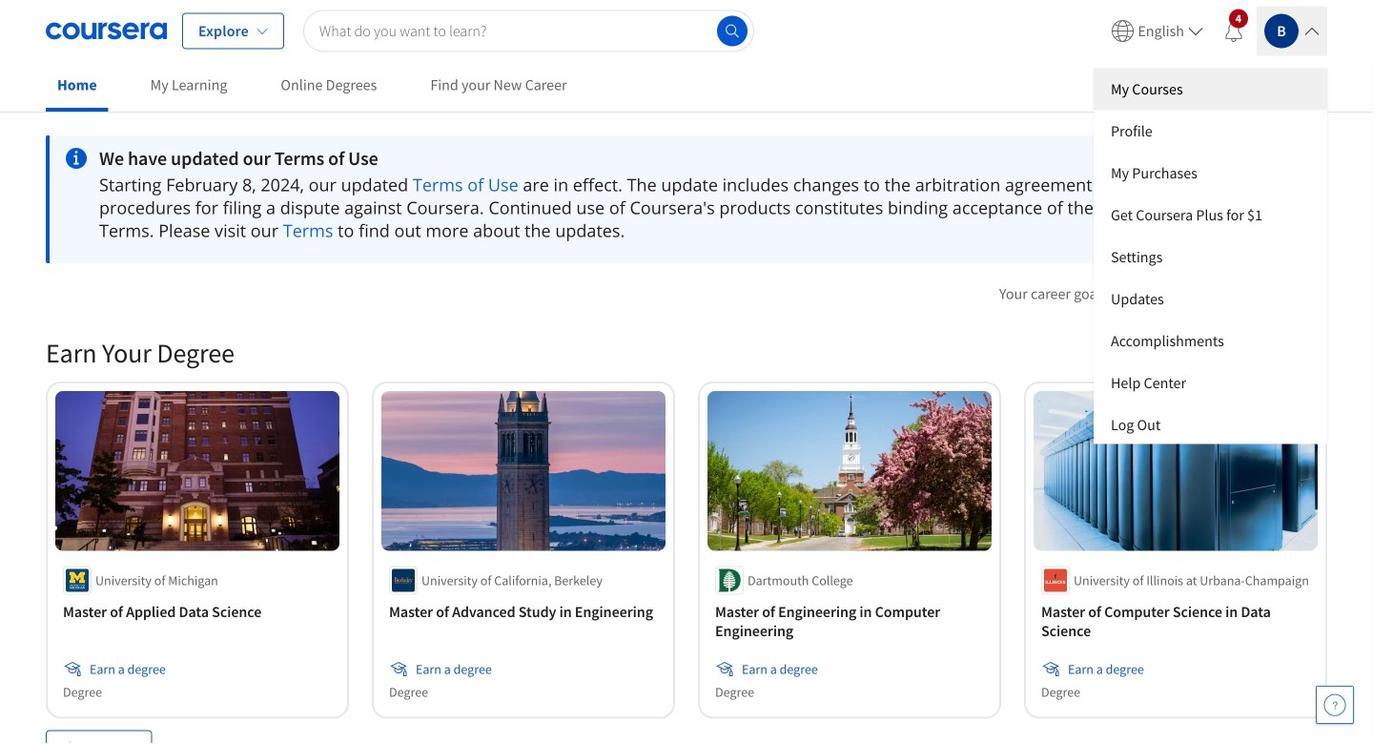 Task type: locate. For each thing, give the bounding box(es) containing it.
help center image
[[1324, 693, 1347, 716]]

information: we have updated our terms of use element
[[99, 147, 1191, 170]]

menu
[[1094, 68, 1328, 444]]

coursera image
[[46, 16, 167, 46]]

What do you want to learn? text field
[[303, 10, 754, 52]]

None search field
[[303, 10, 754, 52]]



Task type: vqa. For each thing, say whether or not it's contained in the screenshot.
speed
no



Task type: describe. For each thing, give the bounding box(es) containing it.
earn your degree collection element
[[34, 305, 1339, 743]]



